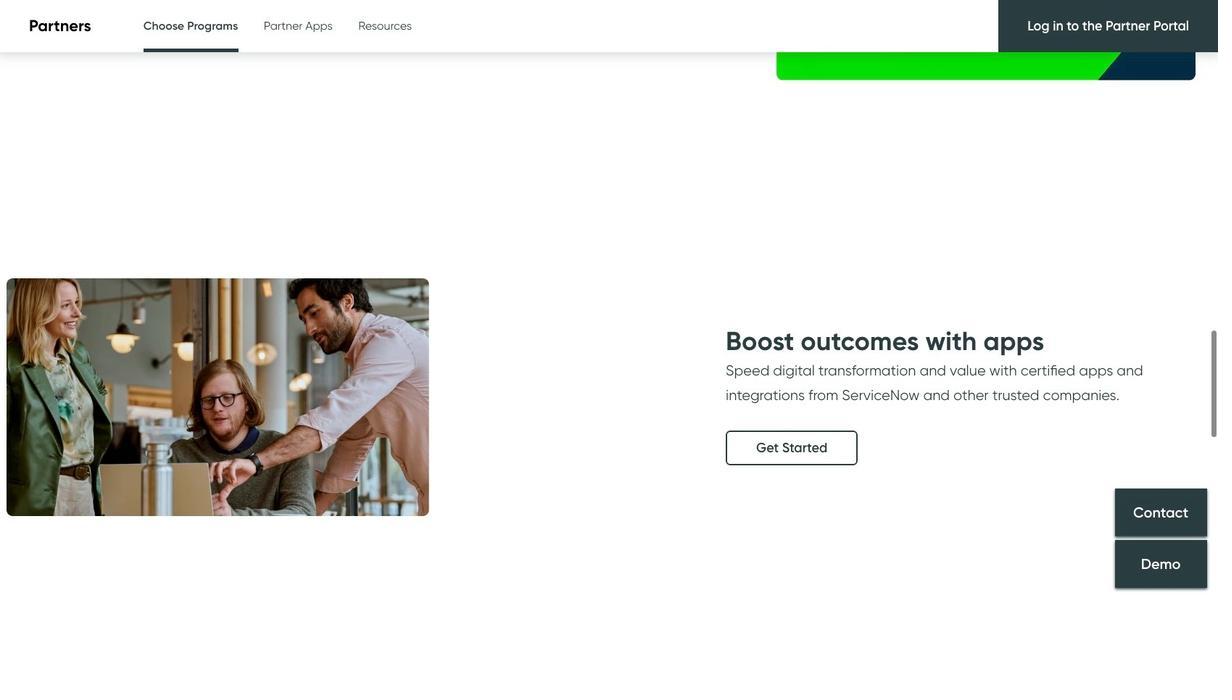 Task type: vqa. For each thing, say whether or not it's contained in the screenshot.
arc icon
yes



Task type: describe. For each thing, give the bounding box(es) containing it.
arc image
[[1113, 15, 1131, 32]]

a woman looking at a laptop computer image
[[0, 180, 435, 615]]



